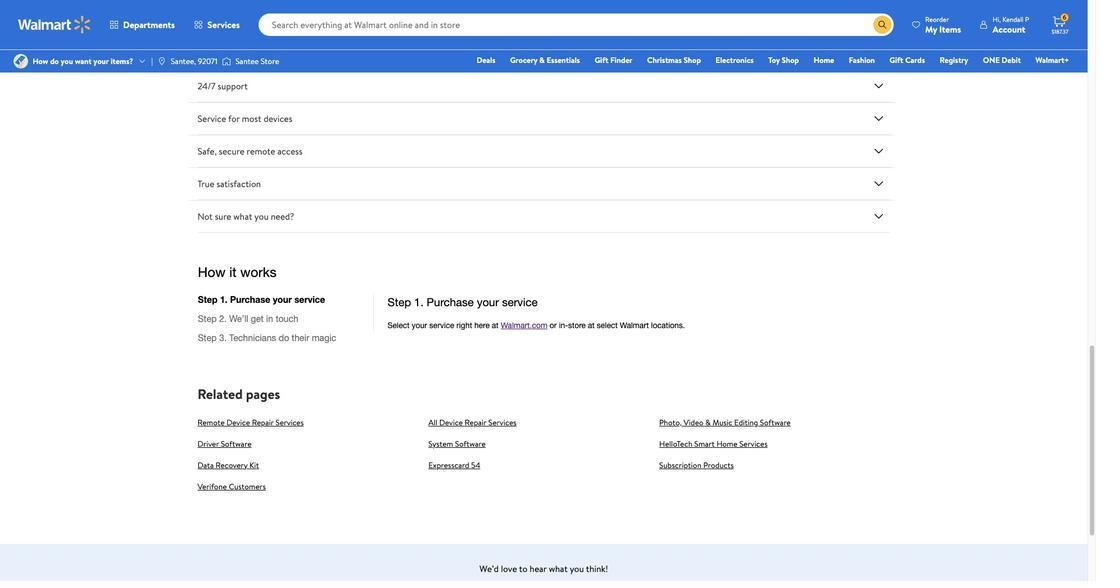 Task type: locate. For each thing, give the bounding box(es) containing it.
1 horizontal spatial  image
[[157, 57, 166, 66]]

hear
[[530, 563, 547, 575]]

repair for all
[[465, 417, 487, 428]]

2 device from the left
[[439, 417, 463, 428]]

1 horizontal spatial software
[[455, 438, 486, 450]]

grocery & essentials link
[[505, 54, 585, 66]]

repair for remote
[[252, 417, 274, 428]]

services for hellotech
[[740, 438, 768, 450]]

0 horizontal spatial device
[[227, 417, 250, 428]]

essentials
[[547, 55, 580, 66]]

1 horizontal spatial shop
[[782, 55, 799, 66]]

kit
[[250, 460, 259, 471]]

0 vertical spatial smart
[[461, 16, 485, 28]]

1 vertical spatial what
[[549, 563, 568, 575]]

0 horizontal spatial software
[[221, 438, 252, 450]]

software right the editing
[[760, 417, 791, 428]]

secure
[[219, 145, 245, 157]]

items
[[940, 23, 961, 35]]

list containing computers
[[191, 0, 897, 29]]

system software
[[429, 438, 486, 450]]

1 device from the left
[[227, 417, 250, 428]]

1 horizontal spatial device
[[439, 417, 463, 428]]

 image left how
[[13, 54, 28, 69]]

device right all
[[439, 417, 463, 428]]

think!
[[586, 563, 608, 575]]

love
[[501, 563, 517, 575]]

1 horizontal spatial repair
[[465, 417, 487, 428]]

2 repair from the left
[[465, 417, 487, 428]]

2 shop from the left
[[782, 55, 799, 66]]

chromebooks
[[575, 16, 630, 28]]

1 horizontal spatial gift
[[890, 55, 904, 66]]

smart left home
[[461, 16, 485, 28]]

shop right christmas
[[684, 55, 701, 66]]

gift cards
[[890, 55, 925, 66]]

wifi & networking link
[[668, 0, 773, 29]]

subscription products link
[[659, 460, 734, 471]]

0 vertical spatial what
[[234, 210, 252, 223]]

all device repair services link
[[429, 417, 517, 428]]

gift left finder
[[595, 55, 609, 66]]

all
[[429, 417, 438, 428]]

smart home link
[[433, 0, 537, 29]]

expresscard
[[429, 460, 469, 471]]

services inside dropdown button
[[208, 19, 240, 31]]

recovery
[[216, 460, 248, 471]]

& right wifi
[[704, 16, 710, 28]]

fashion
[[849, 55, 875, 66]]

you left think!
[[570, 563, 584, 575]]

what right the hear
[[549, 563, 568, 575]]

remote
[[247, 145, 275, 157]]

products
[[704, 460, 734, 471]]

 image for how do you want your items?
[[13, 54, 28, 69]]

support
[[218, 80, 248, 92]]

expresscard 54
[[429, 460, 480, 471]]

we'd
[[480, 563, 499, 575]]

0 horizontal spatial repair
[[252, 417, 274, 428]]

smart up subscription products link
[[695, 438, 715, 450]]

data recovery kit link
[[198, 460, 259, 471]]

computers link
[[198, 0, 302, 29]]

home down photo, video & music editing software link
[[717, 438, 738, 450]]

device for remote
[[227, 417, 250, 428]]

one debit
[[983, 55, 1021, 66]]

toy shop
[[769, 55, 799, 66]]

 image
[[13, 54, 28, 69], [157, 57, 166, 66]]

1 vertical spatial home
[[717, 438, 738, 450]]

shop right toy
[[782, 55, 799, 66]]

home
[[814, 55, 834, 66], [717, 438, 738, 450]]

santee
[[236, 56, 259, 67]]

software
[[760, 417, 791, 428], [221, 438, 252, 450], [455, 438, 486, 450]]

list
[[191, 0, 897, 29]]

video
[[684, 417, 704, 428]]

24/7 support
[[198, 80, 248, 92]]

for
[[228, 112, 240, 125]]

santee store
[[236, 56, 279, 67]]

reorder my items
[[926, 14, 961, 35]]

verifone customers
[[198, 481, 266, 492]]

driver
[[198, 438, 219, 450]]

debit
[[1002, 55, 1021, 66]]

hi, kendall p account
[[993, 14, 1029, 35]]

how
[[33, 56, 48, 67]]

service for most devices
[[198, 112, 293, 125]]

home left fashion link at top right
[[814, 55, 834, 66]]

1 repair from the left
[[252, 417, 274, 428]]

gift inside "link"
[[890, 55, 904, 66]]

verifone customers link
[[198, 481, 266, 492]]

1 vertical spatial &
[[540, 55, 545, 66]]

software for driver software
[[221, 438, 252, 450]]

& left music
[[706, 417, 711, 428]]

wifi
[[685, 16, 702, 28]]

2 vertical spatial &
[[706, 417, 711, 428]]

toy
[[769, 55, 780, 66]]

&
[[704, 16, 710, 28], [540, 55, 545, 66], [706, 417, 711, 428]]

music
[[713, 417, 733, 428]]

subscription
[[659, 460, 702, 471]]

1 shop from the left
[[684, 55, 701, 66]]

1 gift from the left
[[595, 55, 609, 66]]

device for all
[[439, 417, 463, 428]]

what right the sure
[[234, 210, 252, 223]]

0 horizontal spatial smart
[[461, 16, 485, 28]]

device up the driver software link
[[227, 417, 250, 428]]

0 vertical spatial &
[[704, 16, 710, 28]]

1 horizontal spatial home
[[814, 55, 834, 66]]

|
[[151, 56, 153, 67]]

you left need? on the left of the page
[[254, 210, 269, 223]]

gift left cards
[[890, 55, 904, 66]]

safe, secure remote access image
[[872, 144, 886, 158]]

0 horizontal spatial gift
[[595, 55, 609, 66]]

deals
[[477, 55, 496, 66]]

0 horizontal spatial  image
[[13, 54, 28, 69]]

you
[[249, 52, 266, 67], [61, 56, 73, 67], [254, 210, 269, 223], [570, 563, 584, 575]]

sure
[[215, 210, 231, 223]]

1 horizontal spatial what
[[549, 563, 568, 575]]

0 vertical spatial home
[[814, 55, 834, 66]]

 image right |
[[157, 57, 166, 66]]

2 gift from the left
[[890, 55, 904, 66]]

6
[[1063, 12, 1067, 22]]

we've got you covered
[[198, 52, 308, 67]]

software up recovery
[[221, 438, 252, 450]]

walmart image
[[18, 16, 91, 34]]

gift cards link
[[885, 54, 930, 66]]

repair up the system software link on the bottom left
[[465, 417, 487, 428]]

tablets link
[[315, 0, 420, 29]]

computers
[[228, 16, 272, 28]]

customers
[[229, 481, 266, 492]]

0 horizontal spatial shop
[[684, 55, 701, 66]]

 image
[[222, 56, 231, 67]]

Search search field
[[258, 13, 894, 36]]

24/7 support image
[[872, 79, 886, 93]]

service
[[198, 112, 226, 125]]

account
[[993, 23, 1026, 35]]

1 horizontal spatial smart
[[695, 438, 715, 450]]

software down all device repair services
[[455, 438, 486, 450]]

gift
[[595, 55, 609, 66], [890, 55, 904, 66]]

& right the grocery
[[540, 55, 545, 66]]

repair down 'pages'
[[252, 417, 274, 428]]

networking
[[712, 16, 756, 28]]

device
[[227, 417, 250, 428], [439, 417, 463, 428]]

my
[[926, 23, 937, 35]]



Task type: vqa. For each thing, say whether or not it's contained in the screenshot.
Not sure what you need? icon
yes



Task type: describe. For each thing, give the bounding box(es) containing it.
store
[[261, 56, 279, 67]]

safe,
[[198, 145, 217, 157]]

hellotech smart home services
[[659, 438, 768, 450]]

walmart+
[[1036, 55, 1069, 66]]

driver software
[[198, 438, 252, 450]]

items?
[[111, 56, 133, 67]]

need?
[[271, 210, 294, 223]]

toy shop link
[[764, 54, 804, 66]]

grocery & essentials
[[510, 55, 580, 66]]

home
[[487, 16, 509, 28]]

true satisfaction image
[[872, 177, 886, 191]]

Walmart Site-Wide search field
[[258, 13, 894, 36]]

shop for toy shop
[[782, 55, 799, 66]]

grocery
[[510, 55, 538, 66]]

gift finder
[[595, 55, 633, 66]]

access
[[278, 145, 303, 157]]

registry link
[[935, 54, 974, 66]]

fashion link
[[844, 54, 880, 66]]

services for all
[[488, 417, 517, 428]]

you right do
[[61, 56, 73, 67]]

related
[[198, 385, 243, 404]]

pages
[[246, 385, 280, 404]]

not
[[198, 210, 213, 223]]

satisfaction
[[217, 178, 261, 190]]

smart home
[[461, 16, 509, 28]]

services button
[[184, 11, 249, 38]]

gift for gift cards
[[890, 55, 904, 66]]

gift finder link
[[590, 54, 638, 66]]

& for grocery
[[540, 55, 545, 66]]

services for remote
[[276, 417, 304, 428]]

christmas
[[647, 55, 682, 66]]

editing
[[734, 417, 758, 428]]

deals link
[[472, 54, 501, 66]]

electronics link
[[711, 54, 759, 66]]

$187.37
[[1052, 28, 1069, 35]]

photo, video & music editing software
[[659, 417, 791, 428]]

system
[[429, 438, 453, 450]]

& for wifi
[[704, 16, 710, 28]]

shop for christmas shop
[[684, 55, 701, 66]]

0 horizontal spatial home
[[717, 438, 738, 450]]

safe, secure remote access
[[198, 145, 303, 157]]

service for most devices image
[[872, 112, 886, 125]]

data recovery kit
[[198, 460, 259, 471]]

departments button
[[100, 11, 184, 38]]

true satisfaction
[[198, 178, 261, 190]]

 image for santee, 92071
[[157, 57, 166, 66]]

you right "got"
[[249, 52, 266, 67]]

santee,
[[171, 56, 196, 67]]

electronics
[[716, 55, 754, 66]]

photo,
[[659, 417, 682, 428]]

remote device repair services
[[198, 417, 304, 428]]

covered
[[269, 52, 308, 67]]

finder
[[610, 55, 633, 66]]

not sure what you need?
[[198, 210, 294, 223]]

p
[[1025, 14, 1029, 24]]

tablets
[[354, 16, 381, 28]]

kendall
[[1003, 14, 1024, 24]]

we'd love to hear what you think!
[[480, 563, 608, 575]]

hellotech smart home services link
[[659, 438, 768, 450]]

related pages
[[198, 385, 280, 404]]

subscription products
[[659, 460, 734, 471]]

how do you want your items?
[[33, 56, 133, 67]]

driver software link
[[198, 438, 252, 450]]

true
[[198, 178, 214, 190]]

software for system software
[[455, 438, 486, 450]]

photo, video & music editing software link
[[659, 417, 791, 428]]

remote device repair services link
[[198, 417, 304, 428]]

printers
[[823, 16, 854, 28]]

santee, 92071
[[171, 56, 218, 67]]

hellotech
[[659, 438, 693, 450]]

not sure what you need? image
[[872, 210, 886, 223]]

do
[[50, 56, 59, 67]]

we've
[[198, 52, 227, 67]]

2 horizontal spatial software
[[760, 417, 791, 428]]

0 horizontal spatial what
[[234, 210, 252, 223]]

walmart+ link
[[1031, 54, 1074, 66]]

most
[[242, 112, 261, 125]]

search icon image
[[878, 20, 887, 29]]

devices
[[264, 112, 293, 125]]

your
[[94, 56, 109, 67]]

wifi & networking
[[685, 16, 756, 28]]

smart inside smart home link
[[461, 16, 485, 28]]

24/7
[[198, 80, 216, 92]]

home link
[[809, 54, 840, 66]]

verifone
[[198, 481, 227, 492]]

1 vertical spatial smart
[[695, 438, 715, 450]]

hi,
[[993, 14, 1001, 24]]

92071
[[198, 56, 218, 67]]

gift for gift finder
[[595, 55, 609, 66]]

54
[[471, 460, 480, 471]]

registry
[[940, 55, 969, 66]]



